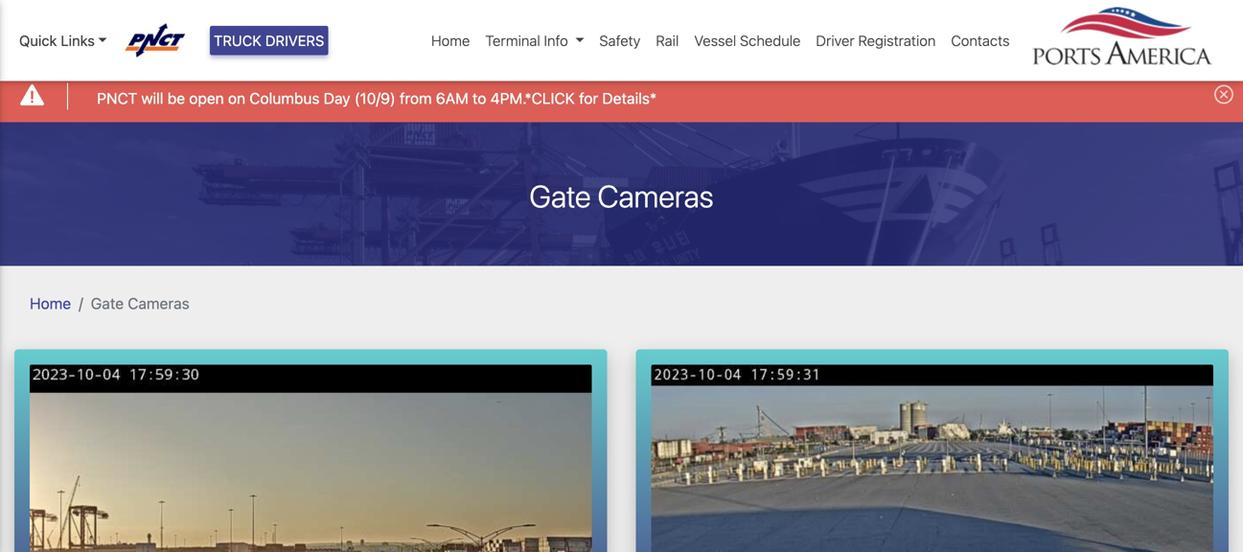 Task type: locate. For each thing, give the bounding box(es) containing it.
pnct
[[97, 89, 137, 107]]

pnct will be open on columbus day (10/9) from 6am to 4pm.*click for details* alert
[[0, 71, 1243, 122]]

1 vertical spatial cameras
[[128, 294, 190, 313]]

close image
[[1215, 85, 1234, 104]]

be
[[168, 89, 185, 107]]

details*
[[602, 89, 657, 107]]

0 vertical spatial cameras
[[598, 178, 714, 214]]

terminal info
[[485, 32, 568, 49]]

pnct will be open on columbus day (10/9) from 6am to 4pm.*click for details* link
[[97, 87, 657, 110]]

driver
[[816, 32, 855, 49]]

gate
[[530, 178, 591, 214], [91, 294, 124, 313]]

1 horizontal spatial gate
[[530, 178, 591, 214]]

home
[[431, 32, 470, 49], [30, 294, 71, 313]]

(10/9)
[[355, 89, 396, 107]]

6am
[[436, 89, 469, 107]]

1 vertical spatial home
[[30, 294, 71, 313]]

0 horizontal spatial home link
[[30, 294, 71, 313]]

rail link
[[648, 22, 687, 59]]

rail
[[656, 32, 679, 49]]

0 vertical spatial gate
[[530, 178, 591, 214]]

0 horizontal spatial gate
[[91, 294, 124, 313]]

0 vertical spatial home link
[[424, 22, 478, 59]]

driver registration link
[[809, 22, 944, 59]]

contacts link
[[944, 22, 1018, 59]]

0 horizontal spatial cameras
[[128, 294, 190, 313]]

cameras
[[598, 178, 714, 214], [128, 294, 190, 313]]

registration
[[859, 32, 936, 49]]

1 vertical spatial gate
[[91, 294, 124, 313]]

0 vertical spatial gate cameras
[[530, 178, 714, 214]]

day
[[324, 89, 350, 107]]

0 horizontal spatial gate cameras
[[91, 294, 190, 313]]

vessel schedule
[[694, 32, 801, 49]]

home link
[[424, 22, 478, 59], [30, 294, 71, 313]]

1 vertical spatial home link
[[30, 294, 71, 313]]

0 vertical spatial home
[[431, 32, 470, 49]]

1 horizontal spatial home
[[431, 32, 470, 49]]

open
[[189, 89, 224, 107]]

gate cameras
[[530, 178, 714, 214], [91, 294, 190, 313]]



Task type: vqa. For each thing, say whether or not it's contained in the screenshot.
CONTACTS LINK
yes



Task type: describe. For each thing, give the bounding box(es) containing it.
driver registration
[[816, 32, 936, 49]]

safety link
[[592, 22, 648, 59]]

truck
[[214, 32, 262, 49]]

1 horizontal spatial cameras
[[598, 178, 714, 214]]

schedule
[[740, 32, 801, 49]]

quick links link
[[19, 30, 107, 51]]

quick
[[19, 32, 57, 49]]

quick links
[[19, 32, 95, 49]]

safety
[[600, 32, 641, 49]]

truck drivers
[[214, 32, 324, 49]]

drivers
[[265, 32, 324, 49]]

to
[[473, 89, 487, 107]]

for
[[579, 89, 598, 107]]

links
[[61, 32, 95, 49]]

vessel
[[694, 32, 736, 49]]

from
[[400, 89, 432, 107]]

on
[[228, 89, 245, 107]]

4pm.*click
[[491, 89, 575, 107]]

0 horizontal spatial home
[[30, 294, 71, 313]]

truck drivers link
[[210, 26, 328, 55]]

info
[[544, 32, 568, 49]]

terminal info link
[[478, 22, 592, 59]]

1 horizontal spatial gate cameras
[[530, 178, 714, 214]]

1 vertical spatial gate cameras
[[91, 294, 190, 313]]

columbus
[[250, 89, 320, 107]]

pnct will be open on columbus day (10/9) from 6am to 4pm.*click for details*
[[97, 89, 657, 107]]

vessel schedule link
[[687, 22, 809, 59]]

terminal
[[485, 32, 540, 49]]

1 horizontal spatial home link
[[424, 22, 478, 59]]

contacts
[[951, 32, 1010, 49]]

will
[[141, 89, 164, 107]]



